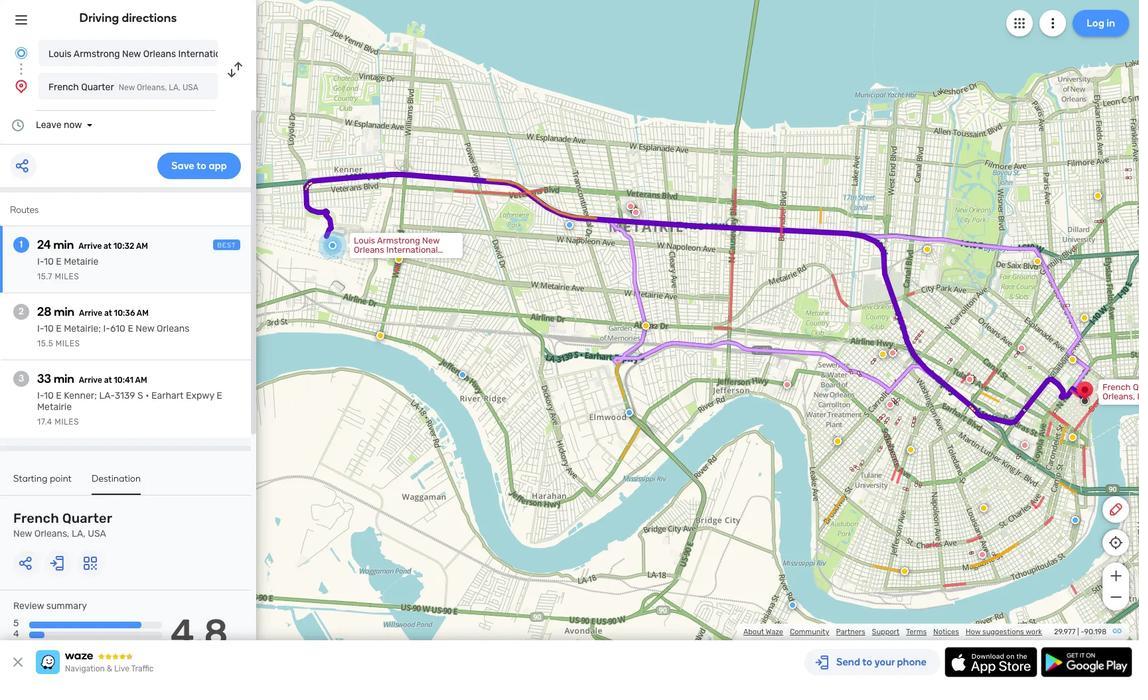 Task type: vqa. For each thing, say whether or not it's contained in the screenshot.
2.309
no



Task type: locate. For each thing, give the bounding box(es) containing it.
arrive for 24 min
[[79, 242, 102, 251]]

2 vertical spatial at
[[104, 376, 112, 385]]

armstrong
[[74, 48, 120, 60]]

e left metairie;
[[56, 324, 62, 335]]

10 inside i-10 e metairie 15.7 miles
[[44, 256, 54, 268]]

quarter
[[81, 82, 114, 93], [62, 511, 112, 527]]

miles right 15.7
[[55, 272, 79, 282]]

at up la-
[[104, 376, 112, 385]]

new
[[122, 48, 141, 60], [119, 83, 135, 92], [136, 324, 155, 335], [13, 529, 32, 540]]

police image
[[566, 221, 574, 229], [1072, 517, 1080, 525]]

usa
[[183, 83, 198, 92], [88, 529, 106, 540]]

0 vertical spatial am
[[136, 242, 148, 251]]

33 min arrive at 10:41 am
[[37, 372, 147, 387]]

1 vertical spatial am
[[137, 309, 149, 318]]

la,
[[169, 83, 181, 92], [72, 529, 86, 540]]

miles down metairie;
[[56, 339, 80, 349]]

new inside button
[[122, 48, 141, 60]]

french quarter new orleans, la, usa down point
[[13, 511, 112, 540]]

2 vertical spatial 10
[[44, 391, 54, 402]]

airport
[[236, 48, 266, 60]]

10
[[44, 256, 54, 268], [44, 324, 54, 335], [44, 391, 54, 402]]

new right 610
[[136, 324, 155, 335]]

french inside french qu
[[1103, 383, 1132, 393]]

directions
[[122, 11, 177, 25]]

1 vertical spatial miles
[[56, 339, 80, 349]]

0 vertical spatial police image
[[459, 371, 467, 379]]

partners link
[[837, 628, 866, 637]]

1
[[20, 239, 23, 250]]

min right 33
[[54, 372, 74, 387]]

1 vertical spatial usa
[[88, 529, 106, 540]]

french quarter new orleans, la, usa down armstrong at the left top of page
[[48, 82, 198, 93]]

28 min arrive at 10:36 am
[[37, 305, 149, 320]]

1 vertical spatial la,
[[72, 529, 86, 540]]

how suggestions work link
[[966, 628, 1043, 637]]

best
[[217, 242, 236, 250]]

i- up 15.7
[[37, 256, 44, 268]]

10 for 28
[[44, 324, 54, 335]]

min for 28 min
[[54, 305, 74, 320]]

arrive inside 24 min arrive at 10:32 am
[[79, 242, 102, 251]]

1 vertical spatial police image
[[626, 409, 634, 417]]

i- inside i-10 e kenner; la-3139 s • earhart expwy e metairie 17.4 miles
[[37, 391, 44, 402]]

new inside i-10 e metairie; i-610 e new orleans 15.5 miles
[[136, 324, 155, 335]]

notices
[[934, 628, 960, 637]]

0 vertical spatial miles
[[55, 272, 79, 282]]

i-10 e kenner; la-3139 s • earhart expwy e metairie 17.4 miles
[[37, 391, 222, 427]]

leave now
[[36, 120, 82, 131]]

3 10 from the top
[[44, 391, 54, 402]]

orleans, down louis armstrong new orleans international airport
[[137, 83, 167, 92]]

road closed image
[[967, 376, 975, 384], [784, 381, 792, 389], [887, 401, 895, 409]]

usa down international
[[183, 83, 198, 92]]

3 up "x" icon
[[13, 640, 19, 651]]

10 up 15.7
[[44, 256, 54, 268]]

miles right 17.4
[[55, 418, 79, 427]]

0 horizontal spatial police image
[[566, 221, 574, 229]]

10 up 15.5
[[44, 324, 54, 335]]

2 vertical spatial police image
[[789, 602, 797, 610]]

qu
[[1134, 383, 1140, 393]]

arrive up metairie;
[[79, 309, 102, 318]]

1 vertical spatial 10
[[44, 324, 54, 335]]

1 vertical spatial at
[[104, 309, 112, 318]]

•
[[146, 391, 149, 402]]

1 10 from the top
[[44, 256, 54, 268]]

1 vertical spatial min
[[54, 305, 74, 320]]

3 at from the top
[[104, 376, 112, 385]]

arrive up kenner;
[[79, 376, 102, 385]]

quarter down destination button
[[62, 511, 112, 527]]

1 at from the top
[[104, 242, 112, 251]]

at left "10:32"
[[104, 242, 112, 251]]

french left the qu
[[1103, 383, 1132, 393]]

e
[[56, 256, 62, 268], [56, 324, 62, 335], [128, 324, 133, 335], [56, 391, 62, 402], [217, 391, 222, 402]]

0 vertical spatial min
[[53, 238, 74, 252]]

10 inside i-10 e metairie; i-610 e new orleans 15.5 miles
[[44, 324, 54, 335]]

arrive inside 33 min arrive at 10:41 am
[[79, 376, 102, 385]]

french
[[48, 82, 79, 93], [1103, 383, 1132, 393], [13, 511, 59, 527]]

hazard image
[[1139, 121, 1140, 129], [1082, 314, 1089, 322], [642, 322, 650, 330], [377, 332, 385, 340], [1070, 356, 1078, 364], [907, 446, 915, 454]]

am for 33 min
[[135, 376, 147, 385]]

support link
[[873, 628, 900, 637]]

10:32
[[113, 242, 135, 251]]

90.198
[[1085, 628, 1107, 637]]

about waze community partners support terms notices how suggestions work
[[744, 628, 1043, 637]]

new right armstrong at the left top of page
[[122, 48, 141, 60]]

i- down 33
[[37, 391, 44, 402]]

link image
[[1113, 626, 1123, 637]]

1 horizontal spatial la,
[[169, 83, 181, 92]]

min right 28
[[54, 305, 74, 320]]

at inside 24 min arrive at 10:32 am
[[104, 242, 112, 251]]

0 vertical spatial at
[[104, 242, 112, 251]]

traffic
[[131, 665, 154, 674]]

waze
[[766, 628, 784, 637]]

miles inside i-10 e metairie; i-610 e new orleans 15.5 miles
[[56, 339, 80, 349]]

metairie up 17.4
[[37, 402, 72, 413]]

i-
[[37, 256, 44, 268], [37, 324, 44, 335], [103, 324, 110, 335], [37, 391, 44, 402]]

3 left 33
[[19, 373, 24, 385]]

road closed image
[[627, 203, 635, 211], [632, 209, 640, 217], [1018, 345, 1026, 353], [890, 349, 897, 357], [1022, 442, 1030, 450], [979, 551, 987, 559]]

la, down louis armstrong new orleans international airport
[[169, 83, 181, 92]]

0 horizontal spatial road closed image
[[784, 381, 792, 389]]

0 vertical spatial usa
[[183, 83, 198, 92]]

am
[[136, 242, 148, 251], [137, 309, 149, 318], [135, 376, 147, 385]]

10 inside i-10 e kenner; la-3139 s • earhart expwy e metairie 17.4 miles
[[44, 391, 54, 402]]

am right "10:32"
[[136, 242, 148, 251]]

0 vertical spatial metairie
[[64, 256, 98, 268]]

10:36
[[114, 309, 135, 318]]

now
[[64, 120, 82, 131]]

3
[[19, 373, 24, 385], [13, 640, 19, 651]]

2 10 from the top
[[44, 324, 54, 335]]

arrive up i-10 e metairie 15.7 miles
[[79, 242, 102, 251]]

i-10 e metairie; i-610 e new orleans 15.5 miles
[[37, 324, 190, 349]]

1 vertical spatial arrive
[[79, 309, 102, 318]]

0 horizontal spatial orleans,
[[34, 529, 69, 540]]

miles inside i-10 e kenner; la-3139 s • earhart expwy e metairie 17.4 miles
[[55, 418, 79, 427]]

0 horizontal spatial usa
[[88, 529, 106, 540]]

orleans right 610
[[157, 324, 190, 335]]

destination
[[92, 474, 141, 485]]

metairie
[[64, 256, 98, 268], [37, 402, 72, 413]]

1 horizontal spatial road closed image
[[887, 401, 895, 409]]

2 vertical spatial arrive
[[79, 376, 102, 385]]

orleans down 'directions'
[[143, 48, 176, 60]]

french quarter new orleans, la, usa
[[48, 82, 198, 93], [13, 511, 112, 540]]

la, down point
[[72, 529, 86, 540]]

10 down 33
[[44, 391, 54, 402]]

1 vertical spatial french
[[1103, 383, 1132, 393]]

4.8
[[170, 612, 228, 656]]

support
[[873, 628, 900, 637]]

1 vertical spatial orleans
[[157, 324, 190, 335]]

-
[[1082, 628, 1085, 637]]

community
[[790, 628, 830, 637]]

orleans, down starting point button
[[34, 529, 69, 540]]

2 at from the top
[[104, 309, 112, 318]]

am up s
[[135, 376, 147, 385]]

orleans,
[[137, 83, 167, 92], [34, 529, 69, 540]]

usa down destination button
[[88, 529, 106, 540]]

french down starting point button
[[13, 511, 59, 527]]

0 vertical spatial orleans,
[[137, 83, 167, 92]]

am for 24 min
[[136, 242, 148, 251]]

0 vertical spatial orleans
[[143, 48, 176, 60]]

1 vertical spatial police image
[[1072, 517, 1080, 525]]

1 vertical spatial orleans,
[[34, 529, 69, 540]]

at for 33 min
[[104, 376, 112, 385]]

summary
[[46, 601, 87, 613]]

1 vertical spatial 3
[[13, 640, 19, 651]]

louis armstrong new orleans international airport
[[48, 48, 266, 60]]

metairie down 24 min arrive at 10:32 am on the left of the page
[[64, 256, 98, 268]]

2 vertical spatial am
[[135, 376, 147, 385]]

e left kenner;
[[56, 391, 62, 402]]

1 horizontal spatial orleans,
[[137, 83, 167, 92]]

navigation
[[65, 665, 105, 674]]

location image
[[13, 78, 29, 94]]

am right 10:36
[[137, 309, 149, 318]]

0 vertical spatial quarter
[[81, 82, 114, 93]]

0 horizontal spatial la,
[[72, 529, 86, 540]]

am inside 28 min arrive at 10:36 am
[[137, 309, 149, 318]]

french down louis
[[48, 82, 79, 93]]

am inside 33 min arrive at 10:41 am
[[135, 376, 147, 385]]

i- inside i-10 e metairie 15.7 miles
[[37, 256, 44, 268]]

at for 28 min
[[104, 309, 112, 318]]

|
[[1078, 628, 1080, 637]]

miles
[[55, 272, 79, 282], [56, 339, 80, 349], [55, 418, 79, 427]]

am inside 24 min arrive at 10:32 am
[[136, 242, 148, 251]]

at inside 28 min arrive at 10:36 am
[[104, 309, 112, 318]]

min right 24
[[53, 238, 74, 252]]

e inside i-10 e metairie 15.7 miles
[[56, 256, 62, 268]]

at left 10:36
[[104, 309, 112, 318]]

1 horizontal spatial usa
[[183, 83, 198, 92]]

2 horizontal spatial road closed image
[[967, 376, 975, 384]]

e down 24 min arrive at 10:32 am on the left of the page
[[56, 256, 62, 268]]

min
[[53, 238, 74, 252], [54, 305, 74, 320], [54, 372, 74, 387]]

1 vertical spatial metairie
[[37, 402, 72, 413]]

2 vertical spatial miles
[[55, 418, 79, 427]]

17.4
[[37, 418, 52, 427]]

review summary
[[13, 601, 87, 613]]

hazard image
[[1095, 192, 1103, 200], [924, 246, 932, 254], [395, 256, 403, 264], [1034, 258, 1042, 266], [880, 351, 888, 359], [1070, 434, 1078, 442], [834, 438, 842, 446], [981, 505, 989, 513], [901, 568, 909, 576]]

earhart
[[151, 391, 184, 402]]

2 vertical spatial min
[[54, 372, 74, 387]]

arrive inside 28 min arrive at 10:36 am
[[79, 309, 102, 318]]

min for 33 min
[[54, 372, 74, 387]]

police image
[[459, 371, 467, 379], [626, 409, 634, 417], [789, 602, 797, 610]]

arrive for 33 min
[[79, 376, 102, 385]]

at
[[104, 242, 112, 251], [104, 309, 112, 318], [104, 376, 112, 385]]

0 vertical spatial arrive
[[79, 242, 102, 251]]

notices link
[[934, 628, 960, 637]]

15.7
[[37, 272, 52, 282]]

28
[[37, 305, 51, 320]]

arrive
[[79, 242, 102, 251], [79, 309, 102, 318], [79, 376, 102, 385]]

orleans
[[143, 48, 176, 60], [157, 324, 190, 335]]

la-
[[99, 391, 115, 402]]

15.5
[[37, 339, 53, 349]]

10:41
[[114, 376, 134, 385]]

0 vertical spatial 10
[[44, 256, 54, 268]]

clock image
[[10, 118, 26, 134]]

metairie inside i-10 e kenner; la-3139 s • earhart expwy e metairie 17.4 miles
[[37, 402, 72, 413]]

0 vertical spatial 3
[[19, 373, 24, 385]]

at inside 33 min arrive at 10:41 am
[[104, 376, 112, 385]]

i- up 15.5
[[37, 324, 44, 335]]

quarter down armstrong at the left top of page
[[81, 82, 114, 93]]



Task type: describe. For each thing, give the bounding box(es) containing it.
1 horizontal spatial police image
[[626, 409, 634, 417]]

new down starting point button
[[13, 529, 32, 540]]

louis armstrong new orleans international airport button
[[39, 40, 266, 66]]

29.977
[[1055, 628, 1076, 637]]

work
[[1026, 628, 1043, 637]]

partners
[[837, 628, 866, 637]]

i- for 33 min
[[37, 391, 44, 402]]

24 min arrive at 10:32 am
[[37, 238, 148, 252]]

review
[[13, 601, 44, 613]]

driving
[[79, 11, 119, 25]]

arrive for 28 min
[[79, 309, 102, 318]]

4
[[13, 629, 19, 641]]

&
[[107, 665, 112, 674]]

french qu
[[1103, 383, 1140, 402]]

zoom out image
[[1108, 590, 1125, 606]]

suggestions
[[983, 628, 1025, 637]]

point
[[50, 474, 72, 485]]

new down louis armstrong new orleans international airport button
[[119, 83, 135, 92]]

5
[[13, 619, 19, 630]]

zoom in image
[[1108, 569, 1125, 585]]

routes
[[10, 205, 39, 216]]

3 inside the 5 4 3
[[13, 640, 19, 651]]

0 horizontal spatial police image
[[459, 371, 467, 379]]

pencil image
[[1109, 502, 1125, 518]]

starting point button
[[13, 474, 72, 494]]

leave
[[36, 120, 61, 131]]

navigation & live traffic
[[65, 665, 154, 674]]

i- for 24 min
[[37, 256, 44, 268]]

e for 33 min
[[56, 391, 62, 402]]

2 vertical spatial french
[[13, 511, 59, 527]]

expwy
[[186, 391, 214, 402]]

0 vertical spatial police image
[[566, 221, 574, 229]]

0 vertical spatial french quarter new orleans, la, usa
[[48, 82, 198, 93]]

current location image
[[13, 45, 29, 61]]

1 vertical spatial french quarter new orleans, la, usa
[[13, 511, 112, 540]]

i- for 28 min
[[37, 324, 44, 335]]

e for 28 min
[[56, 324, 62, 335]]

e right 610
[[128, 324, 133, 335]]

terms link
[[907, 628, 927, 637]]

i-10 e metairie 15.7 miles
[[37, 256, 98, 282]]

1 horizontal spatial police image
[[1072, 517, 1080, 525]]

miles inside i-10 e metairie 15.7 miles
[[55, 272, 79, 282]]

33
[[37, 372, 51, 387]]

610
[[110, 324, 126, 335]]

terms
[[907, 628, 927, 637]]

about waze link
[[744, 628, 784, 637]]

community link
[[790, 628, 830, 637]]

destination button
[[92, 474, 141, 496]]

24
[[37, 238, 51, 252]]

2
[[19, 306, 24, 318]]

e for 24 min
[[56, 256, 62, 268]]

am for 28 min
[[137, 309, 149, 318]]

driving directions
[[79, 11, 177, 25]]

starting
[[13, 474, 48, 485]]

10 for 24
[[44, 256, 54, 268]]

i- down 28 min arrive at 10:36 am
[[103, 324, 110, 335]]

0 vertical spatial french
[[48, 82, 79, 93]]

min for 24 min
[[53, 238, 74, 252]]

starting point
[[13, 474, 72, 485]]

3139
[[115, 391, 135, 402]]

x image
[[10, 655, 26, 671]]

how
[[966, 628, 981, 637]]

s
[[138, 391, 143, 402]]

metairie;
[[64, 324, 101, 335]]

about
[[744, 628, 765, 637]]

international
[[178, 48, 234, 60]]

metairie inside i-10 e metairie 15.7 miles
[[64, 256, 98, 268]]

5 4 3
[[13, 619, 19, 651]]

10 for 33
[[44, 391, 54, 402]]

e right expwy
[[217, 391, 222, 402]]

29.977 | -90.198
[[1055, 628, 1107, 637]]

at for 24 min
[[104, 242, 112, 251]]

live
[[114, 665, 129, 674]]

orleans inside louis armstrong new orleans international airport button
[[143, 48, 176, 60]]

orleans inside i-10 e metairie; i-610 e new orleans 15.5 miles
[[157, 324, 190, 335]]

louis
[[48, 48, 72, 60]]

0 vertical spatial la,
[[169, 83, 181, 92]]

kenner;
[[64, 391, 97, 402]]

2 horizontal spatial police image
[[789, 602, 797, 610]]

1 vertical spatial quarter
[[62, 511, 112, 527]]



